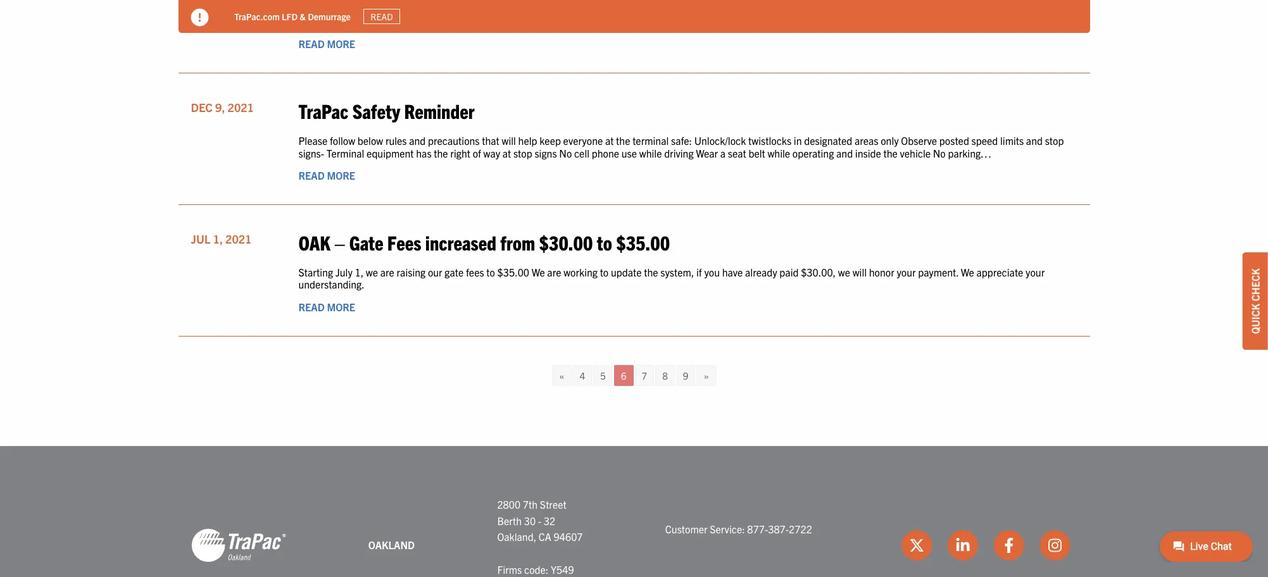 Task type: vqa. For each thing, say whether or not it's contained in the screenshot.
December to the middle
no



Task type: locate. For each thing, give the bounding box(es) containing it.
0 horizontal spatial we
[[366, 266, 378, 279]]

the right n4
[[519, 0, 533, 3]]

1 horizontal spatial while
[[768, 147, 790, 159]]

and inside in conjunction with our new tos rollout, see below the hyperlink of the handout being given to all motor carriers arriving at trapac oakland today. the handout includes the new terminal map. trucker hand-outs additional n4 information and weekend schedule of events can be found here: https://www.trapac.com/news/trapac-oak-tos-pre-go-live- announcement/ thanks, trapac management
[[562, 3, 578, 16]]

while right the use on the top of the page
[[639, 147, 662, 159]]

solid image
[[191, 9, 209, 27]]

parking…
[[948, 147, 992, 159]]

2021 inside oak – gate fees increased from $30.00 to $35.00 'article'
[[226, 232, 252, 246]]

1 vertical spatial 1,
[[355, 266, 364, 279]]

lfd
[[282, 11, 297, 22]]

0 vertical spatial read more link
[[299, 37, 355, 50]]

at right way
[[503, 147, 511, 159]]

0 vertical spatial read more
[[299, 37, 355, 50]]

1 vertical spatial terminal
[[633, 134, 669, 147]]

stop
[[1045, 134, 1064, 147], [514, 147, 532, 159]]

the
[[519, 0, 533, 3], [589, 0, 603, 3], [1025, 0, 1040, 3], [616, 134, 630, 147], [434, 147, 448, 159], [884, 147, 898, 159], [644, 266, 658, 279]]

oakland,
[[497, 531, 536, 544]]

twistlocks
[[749, 134, 792, 147]]

trapac up please
[[299, 98, 349, 123]]

read down with
[[370, 11, 393, 22]]

more inside trapac safety reminder article
[[327, 169, 355, 182]]

1 read more from the top
[[299, 37, 355, 50]]

read inside article
[[299, 37, 325, 50]]

all
[[707, 0, 717, 3]]

0 vertical spatial terminal
[[299, 3, 335, 16]]

1 horizontal spatial our
[[428, 266, 442, 279]]

are left raising
[[380, 266, 394, 279]]

0 horizontal spatial we
[[532, 266, 545, 279]]

right
[[450, 147, 471, 159]]

0 vertical spatial 1,
[[213, 232, 223, 246]]

1 vertical spatial $35.00
[[497, 266, 529, 279]]

1 horizontal spatial below
[[491, 0, 517, 3]]

here:
[[765, 3, 787, 16]]

2 horizontal spatial trapac
[[829, 0, 859, 3]]

2021 for trapac safety reminder
[[228, 100, 254, 115]]

1, right jul on the left of the page
[[213, 232, 223, 246]]

demurrage
[[308, 11, 350, 22]]

our inside in conjunction with our new tos rollout, see below the hyperlink of the handout being given to all motor carriers arriving at trapac oakland today. the handout includes the new terminal map. trucker hand-outs additional n4 information and weekend schedule of events can be found here: https://www.trapac.com/news/trapac-oak-tos-pre-go-live- announcement/ thanks, trapac management
[[384, 0, 398, 3]]

read more inside trapac safety reminder article
[[299, 169, 355, 182]]

0 horizontal spatial oakland
[[368, 539, 415, 552]]

areas
[[855, 134, 879, 147]]

n4
[[494, 3, 507, 16]]

no
[[559, 147, 572, 159], [933, 147, 946, 159]]

1 horizontal spatial of
[[578, 0, 587, 3]]

your right honor
[[897, 266, 916, 279]]

1 horizontal spatial oakland
[[862, 0, 898, 3]]

we
[[366, 266, 378, 279], [838, 266, 850, 279]]

1 horizontal spatial 1,
[[355, 266, 364, 279]]

0 vertical spatial $35.00
[[616, 230, 670, 255]]

footer
[[0, 447, 1268, 578]]

1 vertical spatial oakland
[[368, 539, 415, 552]]

to left all
[[696, 0, 705, 3]]

3 more from the top
[[327, 300, 355, 313]]

of left way
[[473, 147, 481, 159]]

0 horizontal spatial our
[[384, 0, 398, 3]]

and left weekend
[[562, 3, 578, 16]]

schedule
[[622, 3, 662, 16]]

raising
[[397, 266, 426, 279]]

today.
[[900, 0, 927, 3]]

2021 right 9,
[[228, 100, 254, 115]]

of left events
[[664, 3, 672, 16]]

2021 inside trapac safety reminder article
[[228, 100, 254, 115]]

5 link
[[594, 366, 613, 386]]

1 handout from the left
[[606, 0, 642, 3]]

0 horizontal spatial will
[[502, 134, 516, 147]]

0 horizontal spatial terminal
[[299, 3, 335, 16]]

july
[[335, 266, 353, 279]]

2 horizontal spatial of
[[664, 3, 672, 16]]

speed
[[972, 134, 998, 147]]

read more link for oak
[[299, 300, 355, 313]]

honor
[[869, 266, 895, 279]]

read more down announcement/
[[299, 37, 355, 50]]

read down the &
[[299, 37, 325, 50]]

0 horizontal spatial your
[[897, 266, 916, 279]]

of inside please follow below rules and precautions that will help keep everyone at the terminal safe: unlock/lock twistlocks in designated areas only observe posted speed limits and stop signs- terminal equipment has the right of way at stop signs no cell phone use while driving wear a seat belt while operating and inside the vehicle no parking…
[[473, 147, 481, 159]]

0 vertical spatial our
[[384, 0, 398, 3]]

read more link inside trapac safety reminder article
[[299, 169, 355, 182]]

0 vertical spatial oakland
[[862, 0, 898, 3]]

0 vertical spatial more
[[327, 37, 355, 50]]

1 vertical spatial read more
[[299, 169, 355, 182]]

events
[[675, 3, 703, 16]]

0 horizontal spatial 1,
[[213, 232, 223, 246]]

1 read more link from the top
[[299, 37, 355, 50]]

2 we from the left
[[961, 266, 975, 279]]

« link
[[552, 366, 572, 386]]

we right the $30.00,
[[838, 266, 850, 279]]

0 horizontal spatial trapac
[[299, 98, 349, 123]]

1 vertical spatial our
[[428, 266, 442, 279]]

designated
[[804, 134, 853, 147]]

below right see
[[491, 0, 517, 3]]

more inside oak – gate fees increased from $30.00 to $35.00 'article'
[[327, 300, 355, 313]]

read link
[[363, 9, 400, 24]]

2021 right jul on the left of the page
[[226, 232, 252, 246]]

the right "update"
[[644, 266, 658, 279]]

1 vertical spatial will
[[853, 266, 867, 279]]

observe
[[901, 134, 937, 147]]

motor
[[720, 0, 745, 3]]

9,
[[215, 100, 225, 115]]

0 horizontal spatial new
[[400, 0, 418, 3]]

–
[[334, 230, 345, 255]]

read more for trapac
[[299, 169, 355, 182]]

3 read more link from the top
[[299, 300, 355, 313]]

1 horizontal spatial terminal
[[633, 134, 669, 147]]

way
[[484, 147, 500, 159]]

handout right the
[[948, 0, 984, 3]]

y549
[[551, 563, 574, 576]]

1 horizontal spatial handout
[[948, 0, 984, 3]]

0 horizontal spatial stop
[[514, 147, 532, 159]]

wear
[[696, 147, 718, 159]]

our
[[384, 0, 398, 3], [428, 266, 442, 279]]

more down follow
[[327, 169, 355, 182]]

1 horizontal spatial are
[[547, 266, 561, 279]]

new right live-
[[1042, 0, 1060, 3]]

jul 1, 2021
[[191, 232, 252, 246]]

our up read 'link' on the top
[[384, 0, 398, 3]]

0 vertical spatial will
[[502, 134, 516, 147]]

2 read more link from the top
[[299, 169, 355, 182]]

will left honor
[[853, 266, 867, 279]]

customer service: 877-387-2722
[[665, 523, 812, 535]]

we right payment.
[[961, 266, 975, 279]]

the right has
[[434, 147, 448, 159]]

code:
[[524, 563, 549, 576]]

while
[[639, 147, 662, 159], [768, 147, 790, 159]]

1 horizontal spatial your
[[1026, 266, 1045, 279]]

trapac.com lfd & demurrage
[[234, 11, 350, 22]]

2 read more from the top
[[299, 169, 355, 182]]

stop right limits
[[1045, 134, 1064, 147]]

new left tos on the top left of the page
[[400, 0, 418, 3]]

3 read more from the top
[[299, 300, 355, 313]]

read more inside oak – gate fees increased from $30.00 to $35.00 'article'
[[299, 300, 355, 313]]

0 horizontal spatial below
[[358, 134, 383, 147]]

2 vertical spatial more
[[327, 300, 355, 313]]

trapac down tos on the top left of the page
[[407, 15, 437, 28]]

driving
[[664, 147, 694, 159]]

handout
[[606, 0, 642, 3], [948, 0, 984, 3]]

at inside in conjunction with our new tos rollout, see below the hyperlink of the handout being given to all motor carriers arriving at trapac oakland today. the handout includes the new terminal map. trucker hand-outs additional n4 information and weekend schedule of events can be found here: https://www.trapac.com/news/trapac-oak-tos-pre-go-live- announcement/ thanks, trapac management
[[818, 0, 827, 3]]

rollout,
[[441, 0, 472, 3]]

at left the use on the top of the page
[[605, 134, 614, 147]]

below inside please follow below rules and precautions that will help keep everyone at the terminal safe: unlock/lock twistlocks in designated areas only observe posted speed limits and stop signs- terminal equipment has the right of way at stop signs no cell phone use while driving wear a seat belt while operating and inside the vehicle no parking…
[[358, 134, 383, 147]]

2800
[[497, 499, 521, 511]]

1 more from the top
[[327, 37, 355, 50]]

below left rules
[[358, 134, 383, 147]]

8 link
[[656, 366, 675, 386]]

the
[[929, 0, 945, 3]]

system,
[[661, 266, 694, 279]]

0 vertical spatial 2021
[[228, 100, 254, 115]]

will inside starting july 1, we are raising our gate fees to $35.00 we are working to update the system, if you have already paid $30.00, we will honor your payment. we appreciate your understanding.
[[853, 266, 867, 279]]

$35.00 down the from
[[497, 266, 529, 279]]

our inside starting july 1, we are raising our gate fees to $35.00 we are working to update the system, if you have already paid $30.00, we will honor your payment. we appreciate your understanding.
[[428, 266, 442, 279]]

stop left signs
[[514, 147, 532, 159]]

read more link down understanding.
[[299, 300, 355, 313]]

2 vertical spatial read more
[[299, 300, 355, 313]]

ca
[[539, 531, 552, 544]]

1 vertical spatial read more link
[[299, 169, 355, 182]]

read more link down signs-
[[299, 169, 355, 182]]

no left cell
[[559, 147, 572, 159]]

0 horizontal spatial no
[[559, 147, 572, 159]]

the right go-
[[1025, 0, 1040, 3]]

handout left the being
[[606, 0, 642, 3]]

1 while from the left
[[639, 147, 662, 159]]

9
[[683, 370, 689, 382]]

while right the "belt" in the top of the page
[[768, 147, 790, 159]]

1 horizontal spatial we
[[838, 266, 850, 279]]

quick
[[1249, 304, 1262, 334]]

0 horizontal spatial while
[[639, 147, 662, 159]]

our right raising
[[428, 266, 442, 279]]

being
[[644, 0, 668, 3]]

no right the vehicle
[[933, 147, 946, 159]]

read more link down announcement/
[[299, 37, 355, 50]]

we down the from
[[532, 266, 545, 279]]

map.
[[337, 3, 359, 16]]

read more down understanding.
[[299, 300, 355, 313]]

at right arriving
[[818, 0, 827, 3]]

2 more from the top
[[327, 169, 355, 182]]

are
[[380, 266, 394, 279], [547, 266, 561, 279]]

1 horizontal spatial no
[[933, 147, 946, 159]]

$35.00 up "update"
[[616, 230, 670, 255]]

oakland
[[862, 0, 898, 3], [368, 539, 415, 552]]

5
[[601, 370, 606, 382]]

1 vertical spatial below
[[358, 134, 383, 147]]

1 vertical spatial 2021
[[226, 232, 252, 246]]

0 horizontal spatial handout
[[606, 0, 642, 3]]

1 horizontal spatial at
[[605, 134, 614, 147]]

2 vertical spatial read more link
[[299, 300, 355, 313]]

will right that
[[502, 134, 516, 147]]

more down announcement/
[[327, 37, 355, 50]]

1 we from the left
[[532, 266, 545, 279]]

are left working
[[547, 266, 561, 279]]

-
[[538, 515, 542, 527]]

0 vertical spatial below
[[491, 0, 517, 3]]

read for third read more link from the bottom
[[299, 37, 325, 50]]

1 horizontal spatial new
[[1042, 0, 1060, 3]]

below inside in conjunction with our new tos rollout, see below the hyperlink of the handout being given to all motor carriers arriving at trapac oakland today. the handout includes the new terminal map. trucker hand-outs additional n4 information and weekend schedule of events can be found here: https://www.trapac.com/news/trapac-oak-tos-pre-go-live- announcement/ thanks, trapac management
[[491, 0, 517, 3]]

» link
[[697, 366, 716, 386]]

0 horizontal spatial at
[[503, 147, 511, 159]]

additional
[[447, 3, 491, 16]]

your right "appreciate"
[[1026, 266, 1045, 279]]

1 horizontal spatial will
[[853, 266, 867, 279]]

0 horizontal spatial are
[[380, 266, 394, 279]]

carriers
[[748, 0, 781, 3]]

we right july
[[366, 266, 378, 279]]

1 vertical spatial more
[[327, 169, 355, 182]]

2 vertical spatial trapac
[[299, 98, 349, 123]]

read inside trapac safety reminder article
[[299, 169, 325, 182]]

trapac right arriving
[[829, 0, 859, 3]]

2 handout from the left
[[948, 0, 984, 3]]

1, right july
[[355, 266, 364, 279]]

oakland inside in conjunction with our new tos rollout, see below the hyperlink of the handout being given to all motor carriers arriving at trapac oakland today. the handout includes the new terminal map. trucker hand-outs additional n4 information and weekend schedule of events can be found here: https://www.trapac.com/news/trapac-oak-tos-pre-go-live- announcement/ thanks, trapac management
[[862, 0, 898, 3]]

read more link
[[299, 37, 355, 50], [299, 169, 355, 182], [299, 300, 355, 313]]

and
[[562, 3, 578, 16], [409, 134, 426, 147], [1026, 134, 1043, 147], [837, 147, 853, 159]]

read more down signs-
[[299, 169, 355, 182]]

read inside oak – gate fees increased from $30.00 to $35.00 'article'
[[299, 300, 325, 313]]

firms
[[497, 563, 522, 576]]

in conjunction with our new tos rollout, see below the hyperlink of the handout being given to all motor carriers arriving at trapac oakland today. the handout includes the new terminal map. trucker hand-outs additional n4 information and weekend schedule of events can be found here: https://www.trapac.com/news/trapac-oak-tos-pre-go-live- announcement/ thanks, trapac management
[[299, 0, 1060, 28]]

read
[[370, 11, 393, 22], [299, 37, 325, 50], [299, 169, 325, 182], [299, 300, 325, 313]]

read for read more link within the trapac safety reminder article
[[299, 169, 325, 182]]

article
[[178, 0, 1090, 74]]

new
[[400, 0, 418, 3], [1042, 0, 1060, 3]]

signs-
[[299, 147, 324, 159]]

0 horizontal spatial of
[[473, 147, 481, 159]]

4 link
[[573, 366, 592, 386]]

oakland image
[[191, 528, 286, 564]]

of right hyperlink
[[578, 0, 587, 3]]

1 horizontal spatial we
[[961, 266, 975, 279]]

trucker
[[361, 3, 395, 16]]

read down signs-
[[299, 169, 325, 182]]

more inside article
[[327, 37, 355, 50]]

read more link inside oak – gate fees increased from $30.00 to $35.00 'article'
[[299, 300, 355, 313]]

2 horizontal spatial at
[[818, 0, 827, 3]]

hyperlink
[[536, 0, 576, 3]]

the right hyperlink
[[589, 0, 603, 3]]

more down understanding.
[[327, 300, 355, 313]]

read down understanding.
[[299, 300, 325, 313]]

1 vertical spatial trapac
[[407, 15, 437, 28]]

0 horizontal spatial $35.00
[[497, 266, 529, 279]]



Task type: describe. For each thing, give the bounding box(es) containing it.
information
[[509, 3, 559, 16]]

update
[[611, 266, 642, 279]]

berth
[[497, 515, 522, 527]]

a
[[721, 147, 726, 159]]

please
[[299, 134, 328, 147]]

in
[[299, 0, 307, 3]]

announcement/
[[299, 15, 367, 28]]

keep
[[540, 134, 561, 147]]

gate fees
[[445, 266, 484, 279]]

phone
[[592, 147, 619, 159]]

read more link for trapac
[[299, 169, 355, 182]]

2 while from the left
[[768, 147, 790, 159]]

oak-
[[953, 3, 972, 16]]

vehicle
[[900, 147, 931, 159]]

gate
[[349, 230, 383, 255]]

1 horizontal spatial trapac
[[407, 15, 437, 28]]

tos
[[420, 0, 439, 3]]

jul
[[191, 232, 211, 246]]

thanks,
[[370, 15, 404, 28]]

will inside please follow below rules and precautions that will help keep everyone at the terminal safe: unlock/lock twistlocks in designated areas only observe posted speed limits and stop signs- terminal equipment has the right of way at stop signs no cell phone use while driving wear a seat belt while operating and inside the vehicle no parking…
[[502, 134, 516, 147]]

footer containing 2800 7th street
[[0, 447, 1268, 578]]

6
[[621, 370, 627, 382]]

1, inside starting july 1, we are raising our gate fees to $35.00 we are working to update the system, if you have already paid $30.00, we will honor your payment. we appreciate your understanding.
[[355, 266, 364, 279]]

found
[[737, 3, 762, 16]]

live-
[[1021, 3, 1039, 16]]

starting
[[299, 266, 333, 279]]

dec 9, 2021
[[191, 100, 254, 115]]

2 your from the left
[[1026, 266, 1045, 279]]

1 new from the left
[[400, 0, 418, 3]]

2021 for oak – gate fees increased from $30.00 to $35.00
[[226, 232, 252, 246]]

street
[[540, 499, 567, 511]]

inside
[[855, 147, 881, 159]]

to right gate fees
[[487, 266, 495, 279]]

precautions
[[428, 134, 480, 147]]

follow
[[330, 134, 355, 147]]

to inside in conjunction with our new tos rollout, see below the hyperlink of the handout being given to all motor carriers arriving at trapac oakland today. the handout includes the new terminal map. trucker hand-outs additional n4 information and weekend schedule of events can be found here: https://www.trapac.com/news/trapac-oak-tos-pre-go-live- announcement/ thanks, trapac management
[[696, 0, 705, 3]]

dec
[[191, 100, 213, 115]]

1 horizontal spatial stop
[[1045, 134, 1064, 147]]

and right rules
[[409, 134, 426, 147]]

the inside starting july 1, we are raising our gate fees to $35.00 we are working to update the system, if you have already paid $30.00, we will honor your payment. we appreciate your understanding.
[[644, 266, 658, 279]]

2800 7th street berth 30 - 32 oakland, ca 94607
[[497, 499, 583, 544]]

2 are from the left
[[547, 266, 561, 279]]

includes
[[986, 0, 1023, 3]]

limits
[[1001, 134, 1024, 147]]

quick check
[[1249, 269, 1262, 334]]

32
[[544, 515, 556, 527]]

pre-
[[989, 3, 1007, 16]]

already
[[745, 266, 777, 279]]

2 no from the left
[[933, 147, 946, 159]]

oak – gate fees increased from $30.00 to $35.00 article
[[178, 218, 1090, 337]]

2 new from the left
[[1042, 0, 1060, 3]]

service:
[[710, 523, 745, 535]]

and right limits
[[1026, 134, 1043, 147]]

with
[[363, 0, 381, 3]]

trapac safety reminder
[[299, 98, 475, 123]]

only
[[881, 134, 899, 147]]

trapac.com
[[234, 11, 279, 22]]

1 no from the left
[[559, 147, 572, 159]]

$30.00,
[[801, 266, 836, 279]]

more for safety
[[327, 169, 355, 182]]

check
[[1249, 269, 1262, 302]]

equipment
[[367, 147, 414, 159]]

the right everyone
[[616, 134, 630, 147]]

working
[[564, 266, 598, 279]]

arriving
[[783, 0, 816, 3]]

appreciate
[[977, 266, 1024, 279]]

posted
[[940, 134, 969, 147]]

weekend
[[581, 3, 620, 16]]

2722
[[789, 523, 812, 535]]

safe:
[[671, 134, 692, 147]]

read more for oak
[[299, 300, 355, 313]]

0 vertical spatial trapac
[[829, 0, 859, 3]]

$30.00
[[539, 230, 593, 255]]

7th
[[523, 499, 538, 511]]

30
[[524, 515, 536, 527]]

1 are from the left
[[380, 266, 394, 279]]

starting july 1, we are raising our gate fees to $35.00 we are working to update the system, if you have already paid $30.00, we will honor your payment. we appreciate your understanding.
[[299, 266, 1045, 291]]

use
[[622, 147, 637, 159]]

read inside read 'link'
[[370, 11, 393, 22]]

1 horizontal spatial $35.00
[[616, 230, 670, 255]]

&
[[299, 11, 306, 22]]

2 we from the left
[[838, 266, 850, 279]]

belt
[[749, 147, 765, 159]]

to left "update"
[[600, 266, 609, 279]]

and left inside
[[837, 147, 853, 159]]

877-
[[747, 523, 768, 535]]

4
[[580, 370, 585, 382]]

signs
[[535, 147, 557, 159]]

can
[[706, 3, 722, 16]]

terminal inside please follow below rules and precautions that will help keep everyone at the terminal safe: unlock/lock twistlocks in designated areas only observe posted speed limits and stop signs- terminal equipment has the right of way at stop signs no cell phone use while driving wear a seat belt while operating and inside the vehicle no parking…
[[633, 134, 669, 147]]

read for read more link in oak – gate fees increased from $30.00 to $35.00 'article'
[[299, 300, 325, 313]]

$35.00 inside starting july 1, we are raising our gate fees to $35.00 we are working to update the system, if you have already paid $30.00, we will honor your payment. we appreciate your understanding.
[[497, 266, 529, 279]]

if
[[697, 266, 702, 279]]

«
[[559, 370, 565, 382]]

reminder
[[404, 98, 475, 123]]

given
[[671, 0, 694, 3]]

terminal inside in conjunction with our new tos rollout, see below the hyperlink of the handout being given to all motor carriers arriving at trapac oakland today. the handout includes the new terminal map. trucker hand-outs additional n4 information and weekend schedule of events can be found here: https://www.trapac.com/news/trapac-oak-tos-pre-go-live- announcement/ thanks, trapac management
[[299, 3, 335, 16]]

everyone
[[563, 134, 603, 147]]

7
[[642, 370, 647, 382]]

have
[[722, 266, 743, 279]]

article containing in conjunction with our new tos rollout, see below the hyperlink of the handout being given to all motor carriers arriving at trapac oakland today. the handout includes the new terminal map. trucker hand-outs additional n4 information and weekend schedule of events can be found here: https://www.trapac.com/news/trapac-oak-tos-pre-go-live- announcement/ thanks, trapac management
[[178, 0, 1090, 74]]

trapac safety reminder article
[[178, 86, 1090, 205]]

hand-
[[397, 3, 424, 16]]

that
[[482, 134, 500, 147]]

oak
[[299, 230, 330, 255]]

more for –
[[327, 300, 355, 313]]

go-
[[1007, 3, 1021, 16]]

has
[[416, 147, 432, 159]]

to up "update"
[[597, 230, 612, 255]]

fees
[[387, 230, 421, 255]]

1 your from the left
[[897, 266, 916, 279]]

trapac inside article
[[299, 98, 349, 123]]

help
[[518, 134, 537, 147]]

safety
[[352, 98, 400, 123]]

6 link
[[614, 366, 634, 386]]

understanding.
[[299, 278, 364, 291]]

please follow below rules and precautions that will help keep everyone at the terminal safe: unlock/lock twistlocks in designated areas only observe posted speed limits and stop signs- terminal equipment has the right of way at stop signs no cell phone use while driving wear a seat belt while operating and inside the vehicle no parking…
[[299, 134, 1064, 159]]

the right inside
[[884, 147, 898, 159]]

1 we from the left
[[366, 266, 378, 279]]

seat
[[728, 147, 746, 159]]



